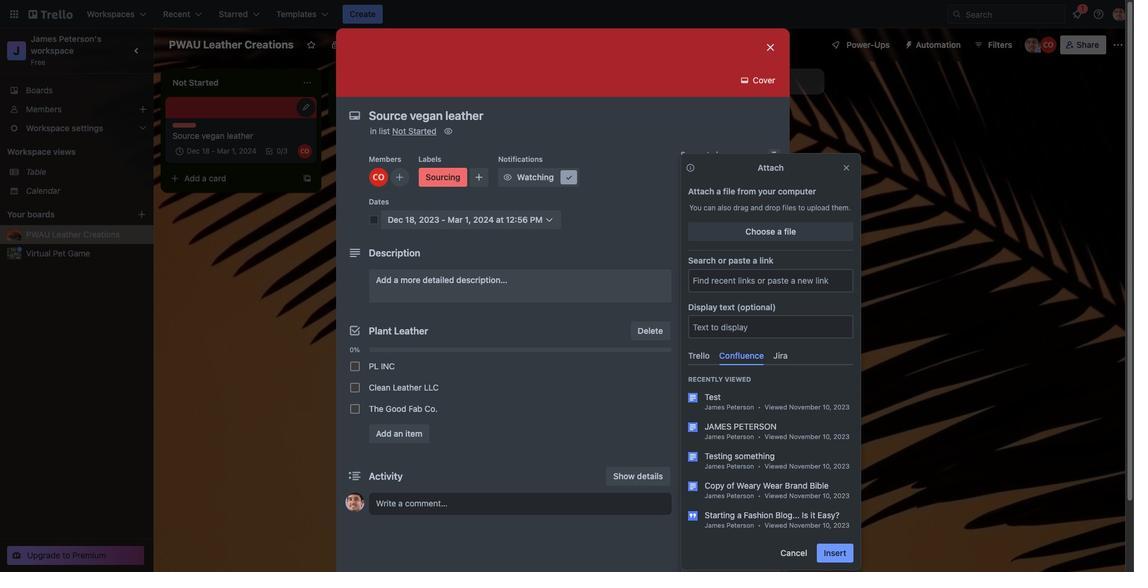 Task type: locate. For each thing, give the bounding box(es) containing it.
james down james
[[705, 433, 725, 441]]

2024 left at
[[474, 215, 494, 225]]

• inside testing something james peterson • viewed november 10, 2023
[[758, 463, 761, 470]]

0 vertical spatial create from template… image
[[471, 108, 480, 117]]

10, inside starting a fashion blog... is it easy? james peterson • viewed november 10, 2023
[[823, 522, 832, 529]]

primary element
[[0, 0, 1135, 28]]

1, down leather
[[232, 147, 237, 155]]

fab
[[409, 404, 423, 414]]

0 horizontal spatial dates
[[369, 197, 389, 206]]

add button button
[[681, 420, 781, 439]]

viewed inside starting a fashion blog... is it easy? james peterson • viewed november 10, 2023
[[765, 522, 788, 529]]

november up james peterson james peterson • viewed november 10, 2023 at the right bottom of page
[[790, 403, 821, 411]]

add a card button
[[333, 103, 466, 122], [166, 169, 298, 188]]

recently viewed list box
[[679, 387, 864, 535]]

november inside starting a fashion blog... is it easy? james peterson • viewed november 10, 2023
[[790, 522, 821, 529]]

0 vertical spatial 2024
[[239, 147, 257, 155]]

to up you
[[697, 193, 704, 202]]

0 horizontal spatial card
[[209, 173, 226, 183]]

viewed down peterson
[[765, 433, 788, 441]]

cancel
[[781, 548, 808, 558]]

0 horizontal spatial sourcing
[[173, 123, 203, 132]]

table
[[26, 167, 46, 177]]

source vegan leather link
[[173, 130, 310, 142]]

1 horizontal spatial pwau leather creations
[[169, 38, 294, 51]]

2 horizontal spatial power-
[[847, 40, 875, 50]]

viewed
[[725, 376, 752, 383], [765, 403, 788, 411], [765, 433, 788, 441], [765, 463, 788, 470], [765, 492, 788, 500], [765, 522, 788, 529]]

dec 18, 2023 - mar 1, 2024 at 12:56 pm
[[388, 215, 543, 225]]

1 vertical spatial ups
[[706, 358, 720, 367]]

add inside button
[[686, 76, 701, 86]]

add a card button up not
[[333, 103, 466, 122]]

2 • from the top
[[758, 433, 761, 441]]

power-ups
[[847, 40, 891, 50], [681, 358, 720, 367]]

list item image left test
[[689, 393, 698, 403]]

clean leather llc
[[369, 382, 439, 392]]

peterson down something
[[727, 463, 755, 470]]

attach for attach a file from your computer
[[689, 186, 715, 196]]

james peterson's workspace free
[[31, 34, 104, 67]]

Display text (optional) field
[[690, 316, 853, 338]]

0 vertical spatial list item image
[[689, 423, 698, 432]]

november up brand
[[790, 463, 821, 470]]

add inside add button button
[[700, 424, 716, 434]]

dates up mark due date as complete checkbox
[[369, 197, 389, 206]]

table link
[[26, 166, 147, 178]]

0 horizontal spatial creations
[[83, 229, 120, 239]]

template
[[723, 518, 758, 528]]

sm image right watching
[[564, 171, 575, 183]]

creations up virtual pet game link
[[83, 229, 120, 239]]

10, inside james peterson james peterson • viewed november 10, 2023
[[823, 433, 832, 441]]

add left another
[[686, 76, 701, 86]]

0 vertical spatial file
[[724, 186, 736, 196]]

description
[[369, 248, 421, 258]]

a right choose
[[778, 226, 783, 236]]

2 list item image from the top
[[689, 482, 698, 491]]

them.
[[832, 203, 851, 212]]

0 vertical spatial dates
[[369, 197, 389, 206]]

november down the is
[[790, 522, 821, 529]]

0 vertical spatial labels
[[419, 155, 442, 164]]

viewed inside testing something james peterson • viewed november 10, 2023
[[765, 463, 788, 470]]

0 horizontal spatial pwau leather creations
[[26, 229, 120, 239]]

3 november from the top
[[790, 463, 821, 470]]

1 horizontal spatial color: bold red, title: "sourcing" element
[[419, 168, 468, 187]]

2023 inside starting a fashion blog... is it easy? james peterson • viewed november 10, 2023
[[834, 522, 850, 529]]

it
[[811, 510, 816, 520]]

0 vertical spatial color: bold red, title: "sourcing" element
[[173, 123, 203, 132]]

sm image right power-ups button
[[900, 35, 917, 52]]

2023 inside button
[[419, 215, 440, 225]]

10,
[[823, 403, 832, 411], [823, 433, 832, 441], [823, 463, 832, 470], [823, 492, 832, 500], [823, 522, 832, 529]]

peterson inside testing something james peterson • viewed november 10, 2023
[[727, 463, 755, 470]]

0 horizontal spatial 2024
[[239, 147, 257, 155]]

add down dec 18 - mar 1, 2024 checkbox
[[184, 173, 200, 183]]

color: bold red, title: "sourcing" element up 18
[[173, 123, 203, 132]]

0 vertical spatial power-
[[847, 40, 875, 50]]

sm image up your
[[769, 149, 781, 161]]

james peterson (jamespeterson93) image
[[1114, 7, 1128, 21]]

to for premium
[[63, 550, 70, 560]]

• inside test james peterson • viewed november 10, 2023
[[758, 403, 761, 411]]

2 vertical spatial members
[[700, 210, 737, 220]]

0 vertical spatial copy
[[705, 481, 725, 491]]

sm image for make template
[[685, 518, 697, 530]]

ups inside button
[[875, 40, 891, 50]]

create from template… image for add a card button to the bottom
[[303, 174, 312, 183]]

dec left 18
[[187, 147, 200, 155]]

link
[[760, 255, 774, 265]]

move link
[[681, 467, 781, 486]]

• down peterson
[[758, 433, 761, 441]]

1 horizontal spatial mar
[[448, 215, 463, 225]]

list item image
[[689, 423, 698, 432], [689, 482, 698, 491]]

1 10, from the top
[[823, 403, 832, 411]]

sm image inside move link
[[685, 471, 697, 482]]

5 • from the top
[[758, 522, 761, 529]]

ups left automation button
[[875, 40, 891, 50]]

1 • from the top
[[758, 403, 761, 411]]

recently viewed
[[689, 376, 752, 383]]

add up test
[[700, 375, 716, 385]]

2 vertical spatial to
[[63, 550, 70, 560]]

a down 18
[[202, 173, 207, 183]]

sm image for automation
[[900, 35, 917, 52]]

2 vertical spatial power-
[[718, 375, 746, 385]]

None text field
[[363, 105, 753, 126]]

peterson down peterson
[[727, 433, 755, 441]]

0 vertical spatial james peterson (jamespeterson93) image
[[1025, 37, 1042, 53]]

list item image inside testing something option
[[689, 452, 698, 462]]

1 horizontal spatial dec
[[388, 215, 403, 225]]

add a card
[[352, 107, 394, 117], [184, 173, 226, 183]]

0 horizontal spatial color: bold red, title: "sourcing" element
[[173, 123, 203, 132]]

game
[[68, 248, 90, 258]]

free
[[31, 58, 46, 67]]

2 list item image from the top
[[689, 452, 698, 462]]

sourcing up 18
[[173, 123, 203, 132]]

choose
[[746, 226, 776, 236]]

trello
[[689, 351, 710, 361]]

sourcing source vegan leather
[[173, 123, 253, 141]]

1 vertical spatial pwau leather creations
[[26, 229, 120, 239]]

automation down test
[[681, 405, 721, 414]]

sm image inside make template link
[[685, 518, 697, 530]]

attach for attach
[[758, 163, 784, 173]]

sm image inside automation button
[[900, 35, 917, 52]]

0 horizontal spatial -
[[212, 147, 215, 155]]

sourcing right add members to card icon at the top
[[426, 172, 461, 182]]

pwau leather creations
[[169, 38, 294, 51], [26, 229, 120, 239]]

watching
[[517, 172, 554, 182]]

4 november from the top
[[790, 492, 821, 500]]

0 horizontal spatial james peterson (jamespeterson93) image
[[346, 493, 364, 512]]

1 horizontal spatial power-ups
[[847, 40, 891, 50]]

add right edit card image
[[352, 107, 368, 117]]

1 list item image from the top
[[689, 423, 698, 432]]

• down something
[[758, 463, 761, 470]]

1 vertical spatial list item image
[[689, 452, 698, 462]]

list item image for testing
[[689, 452, 698, 462]]

christina overa (christinaovera) image left add members to card icon at the top
[[369, 168, 388, 187]]

list item image for test
[[689, 393, 698, 403]]

more info image
[[686, 163, 696, 173]]

0 vertical spatial members link
[[0, 100, 154, 119]]

ups down confluence
[[746, 375, 761, 385]]

- right 18,
[[442, 215, 446, 225]]

create from template… image for the top add a card button
[[471, 108, 480, 117]]

at
[[496, 215, 504, 225]]

0 horizontal spatial power-ups
[[681, 358, 720, 367]]

and
[[751, 203, 764, 212]]

card
[[377, 107, 394, 117], [209, 173, 226, 183], [706, 193, 722, 202]]

attach up your
[[758, 163, 784, 173]]

copy up starting
[[700, 495, 720, 505]]

item
[[406, 429, 423, 439]]

1 horizontal spatial sourcing
[[426, 172, 461, 182]]

star or unstar board image
[[307, 40, 316, 50]]

move
[[700, 471, 721, 481]]

1, inside button
[[465, 215, 471, 225]]

make template link
[[681, 514, 781, 533]]

add a card up in
[[352, 107, 394, 117]]

sm image inside the "checklist" link
[[685, 257, 697, 268]]

list left cover
[[736, 76, 748, 86]]

workspace
[[31, 46, 74, 56]]

file down the 'files'
[[785, 226, 797, 236]]

0 horizontal spatial power-
[[681, 358, 706, 367]]

0 horizontal spatial create from template… image
[[303, 174, 312, 183]]

show menu image
[[1113, 39, 1125, 51]]

sm image for checklist
[[685, 257, 697, 268]]

james inside test james peterson • viewed november 10, 2023
[[705, 403, 725, 411]]

list item image down actions
[[689, 482, 698, 491]]

2 november from the top
[[790, 433, 821, 441]]

creations inside board name text box
[[245, 38, 294, 51]]

1 vertical spatial pwau
[[26, 229, 50, 239]]

members link up labels link at the right of page
[[681, 206, 781, 225]]

1 vertical spatial power-
[[681, 358, 706, 367]]

1 vertical spatial members link
[[681, 206, 781, 225]]

1 vertical spatial christina overa (christinaovera) image
[[298, 144, 312, 158]]

a down copy link
[[738, 510, 742, 520]]

christina overa (christinaovera) image
[[1041, 37, 1057, 53], [298, 144, 312, 158], [369, 168, 388, 187]]

november inside copy of weary wear brand bible james peterson • viewed november 10, 2023
[[790, 492, 821, 500]]

members link down boards
[[0, 100, 154, 119]]

card up can
[[706, 193, 722, 202]]

1 vertical spatial create from template… image
[[303, 174, 312, 183]]

dec inside checkbox
[[187, 147, 200, 155]]

0 vertical spatial list item image
[[689, 393, 698, 403]]

viewed up wear
[[765, 463, 788, 470]]

list item image inside the starting a fashion blog... is it easy? option
[[689, 512, 698, 521]]

power- inside add power-ups link
[[718, 375, 746, 385]]

dec inside button
[[388, 215, 403, 225]]

4 • from the top
[[758, 492, 761, 500]]

color: bold red, title: "sourcing" element
[[173, 123, 203, 132], [419, 168, 468, 187]]

plant leather
[[369, 326, 428, 336]]

power-ups inside button
[[847, 40, 891, 50]]

5 peterson from the top
[[727, 522, 755, 529]]

0 vertical spatial members
[[26, 104, 62, 114]]

1 horizontal spatial creations
[[245, 38, 294, 51]]

• inside james peterson james peterson • viewed november 10, 2023
[[758, 433, 761, 441]]

sourcing inside sourcing source vegan leather
[[173, 123, 203, 132]]

1 horizontal spatial 1,
[[465, 215, 471, 225]]

llc
[[424, 382, 439, 392]]

dates up display
[[700, 281, 723, 291]]

0 vertical spatial attach
[[758, 163, 784, 173]]

sm image
[[900, 35, 917, 52], [739, 74, 751, 86], [769, 149, 781, 161], [685, 233, 697, 245]]

add a card down 18
[[184, 173, 226, 183]]

2 vertical spatial list item image
[[689, 512, 698, 521]]

0 vertical spatial dec
[[187, 147, 200, 155]]

labels up or
[[700, 233, 726, 244]]

1 vertical spatial to
[[799, 203, 806, 212]]

file
[[724, 186, 736, 196], [785, 226, 797, 236]]

0 vertical spatial sourcing
[[173, 123, 203, 132]]

0 vertical spatial automation
[[917, 40, 962, 50]]

watching button
[[499, 168, 580, 187]]

0 vertical spatial to
[[697, 193, 704, 202]]

james peterson (jamespeterson93) image
[[1025, 37, 1042, 53], [346, 493, 364, 512]]

not started link
[[393, 126, 437, 136]]

copy
[[705, 481, 725, 491], [700, 495, 720, 505]]

1 vertical spatial members
[[369, 155, 402, 164]]

0 horizontal spatial dec
[[187, 147, 200, 155]]

1 vertical spatial attach
[[689, 186, 715, 196]]

sm image for move
[[685, 471, 697, 482]]

automation
[[917, 40, 962, 50], [681, 405, 721, 414]]

members link
[[0, 100, 154, 119], [681, 206, 781, 225]]

james peterson's workspace link
[[31, 34, 104, 56]]

0 horizontal spatial add a card
[[184, 173, 226, 183]]

attach a file from your computer
[[689, 186, 817, 196]]

checklist
[[700, 257, 737, 267]]

5 10, from the top
[[823, 522, 832, 529]]

leather inside group
[[393, 382, 422, 392]]

add left more
[[376, 275, 392, 285]]

members up add members to card icon at the top
[[369, 155, 402, 164]]

sm image inside labels link
[[685, 233, 697, 245]]

2 peterson from the top
[[727, 433, 755, 441]]

create from template… image
[[471, 108, 480, 117], [303, 174, 312, 183]]

3 peterson from the top
[[727, 463, 755, 470]]

2024 down source vegan leather link
[[239, 147, 257, 155]]

viewed up james peterson james peterson • viewed november 10, 2023 at the right bottom of page
[[765, 403, 788, 411]]

1 horizontal spatial card
[[377, 107, 394, 117]]

0 vertical spatial mar
[[217, 147, 230, 155]]

0 horizontal spatial 1,
[[232, 147, 237, 155]]

peterson
[[734, 422, 777, 432]]

james up the 'workspace'
[[31, 34, 57, 44]]

something
[[735, 451, 775, 461]]

to right the 'files'
[[799, 203, 806, 212]]

• inside copy of weary wear brand bible james peterson • viewed november 10, 2023
[[758, 492, 761, 500]]

add inside "add a more detailed description…" 'link'
[[376, 275, 392, 285]]

1 horizontal spatial power-
[[718, 375, 746, 385]]

• down weary
[[758, 492, 761, 500]]

automation down search 'image'
[[917, 40, 962, 50]]

2024 inside checkbox
[[239, 147, 257, 155]]

mar
[[217, 147, 230, 155], [448, 215, 463, 225]]

10, inside test james peterson • viewed november 10, 2023
[[823, 403, 832, 411]]

3 list item image from the top
[[689, 512, 698, 521]]

list right in
[[379, 126, 390, 136]]

1 november from the top
[[790, 403, 821, 411]]

add a card button down the dec 18 - mar 1, 2024 at the top of page
[[166, 169, 298, 188]]

sm image down notifications
[[502, 171, 514, 183]]

1 horizontal spatial add a card
[[352, 107, 394, 117]]

a inside starting a fashion blog... is it easy? james peterson • viewed november 10, 2023
[[738, 510, 742, 520]]

copy for copy of weary wear brand bible james peterson • viewed november 10, 2023
[[705, 481, 725, 491]]

show details
[[614, 471, 664, 481]]

a left more
[[394, 275, 399, 285]]

tab list
[[684, 346, 859, 366]]

james peterson option
[[679, 416, 864, 446]]

james down starting
[[705, 522, 725, 529]]

2 vertical spatial christina overa (christinaovera) image
[[369, 168, 388, 187]]

viewed down wear
[[765, 492, 788, 500]]

1 horizontal spatial attach
[[758, 163, 784, 173]]

list item image for copy
[[689, 482, 698, 491]]

2 vertical spatial ups
[[746, 375, 761, 385]]

2 horizontal spatial ups
[[875, 40, 891, 50]]

inc
[[381, 361, 395, 371]]

list inside button
[[736, 76, 748, 86]]

1 vertical spatial -
[[442, 215, 446, 225]]

upgrade to premium
[[27, 550, 106, 560]]

1 vertical spatial 2024
[[474, 215, 494, 225]]

Mark due date as complete checkbox
[[369, 215, 379, 225]]

file up also
[[724, 186, 736, 196]]

james down "testing"
[[705, 463, 725, 470]]

1 vertical spatial mar
[[448, 215, 463, 225]]

1 horizontal spatial 2024
[[474, 215, 494, 225]]

1 vertical spatial add a card button
[[166, 169, 298, 188]]

0 vertical spatial creations
[[245, 38, 294, 51]]

leather inside board name text box
[[203, 38, 242, 51]]

color: bold red, title: "sourcing" element right add members to card icon at the top
[[419, 168, 468, 187]]

add inside add power-ups link
[[700, 375, 716, 385]]

1 vertical spatial creations
[[83, 229, 120, 239]]

paste
[[729, 255, 751, 265]]

- right 18
[[212, 147, 215, 155]]

4 peterson from the top
[[727, 492, 755, 500]]

ups up recently
[[706, 358, 720, 367]]

add left an
[[376, 429, 392, 439]]

sm image right another
[[739, 74, 751, 86]]

card up in
[[377, 107, 394, 117]]

the
[[369, 404, 384, 414]]

computer
[[778, 186, 817, 196]]

3 • from the top
[[758, 463, 761, 470]]

james down test
[[705, 403, 725, 411]]

0 horizontal spatial mar
[[217, 147, 230, 155]]

a inside 'link'
[[394, 275, 399, 285]]

add button
[[700, 424, 744, 434]]

pwau leather creations inside board name text box
[[169, 38, 294, 51]]

sm image left the checklist
[[685, 257, 697, 268]]

peterson up button at the bottom right of page
[[727, 403, 755, 411]]

1 horizontal spatial -
[[442, 215, 446, 225]]

1, left at
[[465, 215, 471, 225]]

your
[[7, 209, 25, 219]]

automation inside button
[[917, 40, 962, 50]]

attach up you
[[689, 186, 715, 196]]

power- inside power-ups button
[[847, 40, 875, 50]]

workspace
[[7, 147, 51, 157]]

bible
[[810, 481, 829, 491]]

2 horizontal spatial members
[[700, 210, 737, 220]]

list item image left the make
[[689, 512, 698, 521]]

0 vertical spatial pwau leather creations
[[169, 38, 294, 51]]

boards link
[[0, 81, 154, 100]]

0 vertical spatial 1,
[[232, 147, 237, 155]]

creations left star or unstar board icon
[[245, 38, 294, 51]]

november down brand
[[790, 492, 821, 500]]

november
[[790, 403, 821, 411], [790, 433, 821, 441], [790, 463, 821, 470], [790, 492, 821, 500], [790, 522, 821, 529]]

list item image left "testing"
[[689, 452, 698, 462]]

1, inside checkbox
[[232, 147, 237, 155]]

more
[[401, 275, 421, 285]]

starting a fashion blog... is it easy? option
[[679, 505, 864, 535]]

sm image down actions
[[685, 471, 697, 482]]

PL INC checkbox
[[350, 362, 360, 371]]

5 november from the top
[[790, 522, 821, 529]]

upgrade to premium link
[[7, 546, 144, 565]]

testing something option
[[679, 446, 864, 476]]

november up testing something james peterson • viewed november 10, 2023
[[790, 433, 821, 441]]

a
[[370, 107, 375, 117], [202, 173, 207, 183], [717, 186, 722, 196], [778, 226, 783, 236], [753, 255, 758, 265], [394, 275, 399, 285], [738, 510, 742, 520]]

list item image inside the test option
[[689, 393, 698, 403]]

0 horizontal spatial pwau
[[26, 229, 50, 239]]

1 horizontal spatial christina overa (christinaovera) image
[[369, 168, 388, 187]]

started
[[409, 126, 437, 136]]

checklist link
[[681, 253, 781, 272]]

suggested
[[681, 150, 719, 159]]

12:56
[[506, 215, 528, 225]]

• up peterson
[[758, 403, 761, 411]]

1 list item image from the top
[[689, 393, 698, 403]]

1 horizontal spatial file
[[785, 226, 797, 236]]

1 vertical spatial copy
[[700, 495, 720, 505]]

members down boards
[[26, 104, 62, 114]]

1 horizontal spatial create from template… image
[[471, 108, 480, 117]]

sm image left can
[[685, 209, 697, 221]]

description…
[[457, 275, 508, 285]]

dec left 18,
[[388, 215, 403, 225]]

display text (optional)
[[689, 302, 776, 312]]

private image
[[331, 40, 340, 50]]

viewed down blog...
[[765, 522, 788, 529]]

2024
[[239, 147, 257, 155], [474, 215, 494, 225]]

recently
[[689, 376, 724, 383]]

a up also
[[717, 186, 722, 196]]

copy inside copy of weary wear brand bible james peterson • viewed november 10, 2023
[[705, 481, 725, 491]]

3 10, from the top
[[823, 463, 832, 470]]

0 horizontal spatial to
[[63, 550, 70, 560]]

peterson down the fashion
[[727, 522, 755, 529]]

cover link
[[736, 71, 783, 90]]

1 horizontal spatial pwau
[[169, 38, 201, 51]]

cancel button
[[774, 544, 815, 563]]

list item image inside "copy of weary wear brand bible" option
[[689, 482, 698, 491]]

starting a fashion blog... is it easy? james peterson • viewed november 10, 2023
[[705, 510, 850, 529]]

labels down started
[[419, 155, 442, 164]]

0 horizontal spatial attach
[[689, 186, 715, 196]]

sm image left the make
[[685, 518, 697, 530]]

christina overa (christinaovera) image left "share" button
[[1041, 37, 1057, 53]]

1 peterson from the top
[[727, 403, 755, 411]]

list item image
[[689, 393, 698, 403], [689, 452, 698, 462], [689, 512, 698, 521]]

card down dec 18 - mar 1, 2024 checkbox
[[209, 173, 226, 183]]

create
[[350, 9, 376, 19]]

1 horizontal spatial members
[[369, 155, 402, 164]]

2 10, from the top
[[823, 433, 832, 441]]

4 10, from the top
[[823, 492, 832, 500]]

sm image for suggested
[[769, 149, 781, 161]]

copy left of
[[705, 481, 725, 491]]

0 vertical spatial christina overa (christinaovera) image
[[1041, 37, 1057, 53]]

list item image inside the james peterson option
[[689, 423, 698, 432]]

peterson's
[[59, 34, 102, 44]]

add left button at the bottom right of page
[[700, 424, 716, 434]]

also
[[718, 203, 732, 212]]

0 vertical spatial pwau
[[169, 38, 201, 51]]

mar right 18
[[217, 147, 230, 155]]

sm image up 'search'
[[685, 233, 697, 245]]

sm image
[[443, 125, 455, 137], [502, 171, 514, 183], [564, 171, 575, 183], [685, 209, 697, 221], [685, 257, 697, 268], [685, 471, 697, 482], [685, 518, 697, 530]]



Task type: vqa. For each thing, say whether or not it's contained in the screenshot.
Cover link
yes



Task type: describe. For each thing, give the bounding box(es) containing it.
edit card image
[[301, 102, 311, 112]]

Dec 18 - Mar 1, 2024 checkbox
[[173, 144, 260, 158]]

add power-ups link
[[681, 371, 781, 390]]

test option
[[679, 387, 864, 416]]

18
[[202, 147, 210, 155]]

pwau inside board name text box
[[169, 38, 201, 51]]

3
[[283, 147, 288, 155]]

viewed down confluence
[[725, 376, 752, 383]]

november inside testing something james peterson • viewed november 10, 2023
[[790, 463, 821, 470]]

november inside james peterson james peterson • viewed november 10, 2023
[[790, 433, 821, 441]]

1 vertical spatial labels
[[700, 233, 726, 244]]

confluence
[[720, 351, 764, 361]]

virtual pet game link
[[26, 248, 147, 259]]

The Good Fab Co. checkbox
[[350, 404, 360, 414]]

fields
[[733, 328, 756, 338]]

november inside test james peterson • viewed november 10, 2023
[[790, 403, 821, 411]]

not
[[393, 126, 406, 136]]

2023 inside james peterson james peterson • viewed november 10, 2023
[[834, 433, 850, 441]]

button
[[718, 424, 744, 434]]

0 horizontal spatial ups
[[706, 358, 720, 367]]

Search or paste a link field
[[690, 270, 853, 291]]

pm
[[530, 215, 543, 225]]

peterson inside test james peterson • viewed november 10, 2023
[[727, 403, 755, 411]]

close popover image
[[842, 163, 852, 173]]

dates inside button
[[700, 281, 723, 291]]

0 vertical spatial add a card button
[[333, 103, 466, 122]]

• inside starting a fashion blog... is it easy? james peterson • viewed november 10, 2023
[[758, 522, 761, 529]]

1 vertical spatial color: bold red, title: "sourcing" element
[[419, 168, 468, 187]]

1 vertical spatial add a card
[[184, 173, 226, 183]]

is
[[802, 510, 809, 520]]

tab list containing trello
[[684, 346, 859, 366]]

your
[[759, 186, 776, 196]]

mar inside button
[[448, 215, 463, 225]]

create button
[[343, 5, 383, 24]]

j
[[13, 44, 20, 57]]

1 horizontal spatial members link
[[681, 206, 781, 225]]

1 horizontal spatial ups
[[746, 375, 761, 385]]

a left link
[[753, 255, 758, 265]]

activity
[[369, 471, 403, 482]]

make template
[[700, 518, 758, 528]]

sm image for labels
[[685, 233, 697, 245]]

from
[[738, 186, 757, 196]]

weary
[[737, 481, 761, 491]]

add a more detailed description… link
[[369, 270, 672, 303]]

to for card
[[697, 193, 704, 202]]

source
[[173, 131, 199, 141]]

/
[[281, 147, 283, 155]]

copy link
[[681, 491, 781, 510]]

- inside checkbox
[[212, 147, 215, 155]]

viewed inside james peterson james peterson • viewed november 10, 2023
[[765, 433, 788, 441]]

james inside james peterson james peterson • viewed november 10, 2023
[[705, 433, 725, 441]]

cover
[[751, 75, 776, 85]]

filters button
[[971, 35, 1017, 54]]

add board image
[[137, 210, 147, 219]]

add members to card image
[[395, 171, 405, 183]]

james inside starting a fashion blog... is it easy? james peterson • viewed november 10, 2023
[[705, 522, 725, 529]]

vegan
[[202, 131, 225, 141]]

Clean Leather LLC checkbox
[[350, 383, 360, 392]]

testing something james peterson • viewed november 10, 2023
[[705, 451, 850, 470]]

a up in
[[370, 107, 375, 117]]

viewed inside copy of weary wear brand bible james peterson • viewed november 10, 2023
[[765, 492, 788, 500]]

file for attach
[[724, 186, 736, 196]]

2023 inside test james peterson • viewed november 10, 2023
[[834, 403, 850, 411]]

add a more detailed description…
[[376, 275, 508, 285]]

list item image for starting
[[689, 512, 698, 521]]

2024 inside button
[[474, 215, 494, 225]]

files
[[783, 203, 797, 212]]

2 horizontal spatial to
[[799, 203, 806, 212]]

the good fab co.
[[369, 404, 438, 414]]

join image
[[685, 167, 697, 179]]

10, inside testing something james peterson • viewed november 10, 2023
[[823, 463, 832, 470]]

copy for copy
[[700, 495, 720, 505]]

your boards with 2 items element
[[7, 207, 119, 222]]

18,
[[406, 215, 417, 225]]

0 horizontal spatial christina overa (christinaovera) image
[[298, 144, 312, 158]]

james inside james peterson's workspace free
[[31, 34, 57, 44]]

search image
[[953, 9, 962, 19]]

copy of weary wear brand bible option
[[679, 476, 864, 505]]

sourcing for sourcing
[[426, 172, 461, 182]]

james inside testing something james peterson • viewed november 10, 2023
[[705, 463, 725, 470]]

power-ups button
[[824, 35, 898, 54]]

plant leather group
[[346, 356, 672, 420]]

open information menu image
[[1094, 8, 1105, 20]]

2 horizontal spatial christina overa (christinaovera) image
[[1041, 37, 1057, 53]]

members for members link to the right
[[700, 210, 737, 220]]

in
[[370, 126, 377, 136]]

delete
[[638, 326, 664, 336]]

peterson inside starting a fashion blog... is it easy? james peterson • viewed november 10, 2023
[[727, 522, 755, 529]]

sm image for members
[[685, 209, 697, 221]]

0 vertical spatial add a card
[[352, 107, 394, 117]]

actions
[[681, 454, 708, 463]]

notifications
[[499, 155, 543, 164]]

dec 18, 2023 - mar 1, 2024 at 12:56 pm button
[[381, 210, 562, 229]]

text
[[720, 302, 735, 312]]

1 vertical spatial automation
[[681, 405, 721, 414]]

members for left members link
[[26, 104, 62, 114]]

pl
[[369, 361, 379, 371]]

insert
[[824, 548, 847, 558]]

details
[[637, 471, 664, 481]]

dec for dec 18 - mar 1, 2024
[[187, 147, 200, 155]]

sourcing for sourcing source vegan leather
[[173, 123, 203, 132]]

add power-ups
[[700, 375, 761, 385]]

1 vertical spatial list
[[379, 126, 390, 136]]

2 vertical spatial card
[[706, 193, 722, 202]]

or
[[719, 255, 727, 265]]

drag
[[734, 203, 749, 212]]

Write a comment text field
[[369, 493, 672, 514]]

you can also drag and drop files to upload them.
[[690, 203, 851, 212]]

james inside copy of weary wear brand bible james peterson • viewed november 10, 2023
[[705, 492, 725, 500]]

attachment
[[700, 304, 746, 314]]

dec for dec 18, 2023 - mar 1, 2024 at 12:56 pm
[[388, 215, 403, 225]]

test
[[705, 392, 721, 402]]

file for choose
[[785, 226, 797, 236]]

viewed inside test james peterson • viewed november 10, 2023
[[765, 403, 788, 411]]

add to card
[[681, 193, 722, 202]]

copy of weary wear brand bible james peterson • viewed november 10, 2023
[[705, 481, 850, 500]]

views
[[53, 147, 76, 157]]

dates button
[[681, 277, 781, 296]]

james peterson james peterson • viewed november 10, 2023
[[705, 422, 850, 441]]

10, inside copy of weary wear brand bible james peterson • viewed november 10, 2023
[[823, 492, 832, 500]]

custom fields button
[[681, 327, 781, 339]]

- inside button
[[442, 215, 446, 225]]

show
[[614, 471, 635, 481]]

0
[[277, 147, 281, 155]]

sm image inside cover "link"
[[739, 74, 751, 86]]

filters
[[989, 40, 1013, 50]]

mar inside checkbox
[[217, 147, 230, 155]]

test james peterson • viewed november 10, 2023
[[705, 392, 850, 411]]

choose a file element
[[689, 222, 854, 241]]

fashion
[[744, 510, 774, 520]]

calendar
[[26, 186, 60, 196]]

an
[[394, 429, 404, 439]]

search or paste a link
[[689, 255, 774, 265]]

clean
[[369, 382, 391, 392]]

testing
[[705, 451, 733, 461]]

upload
[[808, 203, 830, 212]]

0 horizontal spatial members link
[[0, 100, 154, 119]]

your boards
[[7, 209, 55, 219]]

dec 18 - mar 1, 2024
[[187, 147, 257, 155]]

Board name text field
[[163, 35, 300, 54]]

add up you
[[681, 193, 695, 202]]

add inside add an item button
[[376, 429, 392, 439]]

share
[[1077, 40, 1100, 50]]

in list not started
[[370, 126, 437, 136]]

boards
[[27, 209, 55, 219]]

peterson inside copy of weary wear brand bible james peterson • viewed november 10, 2023
[[727, 492, 755, 500]]

Search field
[[962, 5, 1066, 23]]

(optional)
[[738, 302, 776, 312]]

make
[[700, 518, 721, 528]]

1 vertical spatial james peterson (jamespeterson93) image
[[346, 493, 364, 512]]

1 notification image
[[1071, 7, 1085, 21]]

sm image right started
[[443, 125, 455, 137]]

list item image for james
[[689, 423, 698, 432]]

can
[[704, 203, 716, 212]]

show details link
[[607, 467, 671, 486]]

1 horizontal spatial james peterson (jamespeterson93) image
[[1025, 37, 1042, 53]]

peterson inside james peterson james peterson • viewed november 10, 2023
[[727, 433, 755, 441]]

1 vertical spatial power-ups
[[681, 358, 720, 367]]

2023 inside copy of weary wear brand bible james peterson • viewed november 10, 2023
[[834, 492, 850, 500]]

2023 inside testing something james peterson • viewed november 10, 2023
[[834, 463, 850, 470]]

sm image for watching
[[502, 171, 514, 183]]

0 vertical spatial card
[[377, 107, 394, 117]]

of
[[727, 481, 735, 491]]



